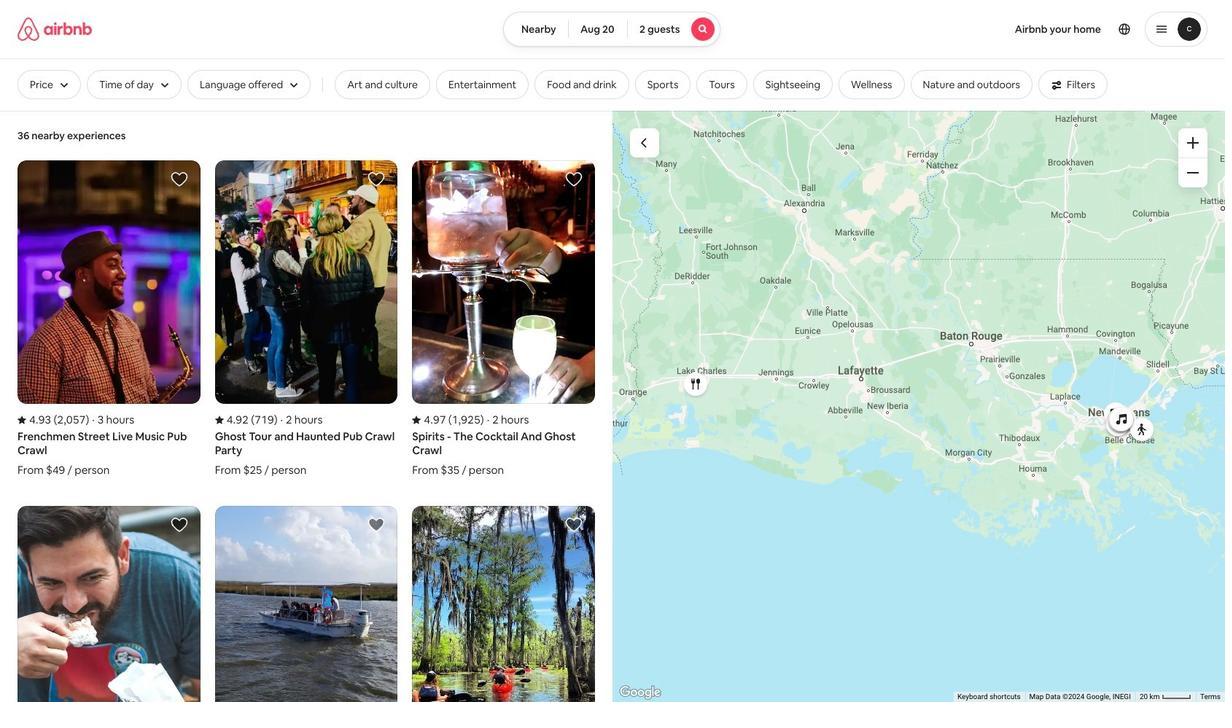 Task type: locate. For each thing, give the bounding box(es) containing it.
add to wishlist image inside spirits - the cocktail and ghost crawl group
[[565, 171, 583, 188]]

Sightseeing button
[[753, 70, 833, 99]]

Food and drink button
[[535, 70, 629, 99]]

None search field
[[503, 12, 721, 47]]

ghost tour and haunted pub crawl party group
[[215, 160, 398, 477]]

profile element
[[739, 0, 1208, 58]]

Art and culture button
[[335, 70, 430, 99]]

google image
[[616, 683, 664, 702]]

add to wishlist image inside ghost tour and haunted pub crawl party group
[[368, 171, 385, 188]]

Wellness button
[[839, 70, 905, 99]]

add to wishlist image
[[170, 171, 188, 188], [368, 171, 385, 188], [565, 171, 583, 188], [170, 516, 188, 534], [368, 516, 385, 534], [565, 516, 583, 534]]

google map
showing 20 experiences. region
[[613, 111, 1225, 702]]



Task type: vqa. For each thing, say whether or not it's contained in the screenshot.
Nature and outdoors button at the top of the page
yes



Task type: describe. For each thing, give the bounding box(es) containing it.
add to wishlist image inside "frenchmen street live music pub crawl" group
[[170, 171, 188, 188]]

zoom out image
[[1187, 167, 1199, 179]]

Tours button
[[697, 70, 747, 99]]

Nature and outdoors button
[[910, 70, 1033, 99]]

frenchmen street live music pub crawl group
[[18, 160, 200, 477]]

spirits - the cocktail and ghost crawl group
[[412, 160, 595, 477]]

Sports button
[[635, 70, 691, 99]]

zoom in image
[[1187, 137, 1199, 149]]

Entertainment button
[[436, 70, 529, 99]]



